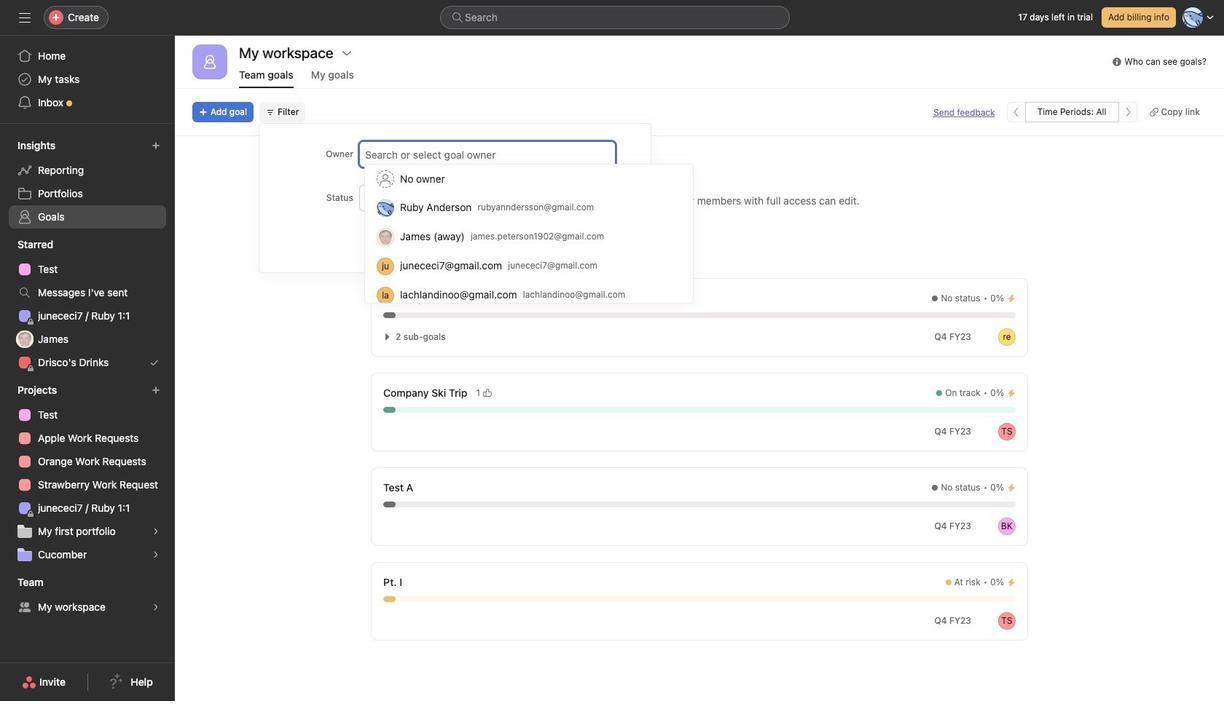 Task type: vqa. For each thing, say whether or not it's contained in the screenshot.
SEE DETAILS, CUCOMBER Icon
yes



Task type: locate. For each thing, give the bounding box(es) containing it.
1 toggle owner popover image from the top
[[998, 329, 1016, 346]]

1 vertical spatial toggle owner popover image
[[998, 518, 1016, 536]]

2 toggle owner popover image from the top
[[998, 518, 1016, 536]]

2 toggle owner popover image from the top
[[998, 613, 1016, 630]]

toggle owner popover image
[[998, 423, 1016, 441], [998, 613, 1016, 630]]

see details, my first portfolio image
[[152, 528, 160, 536]]

starred element
[[0, 232, 175, 378]]

1 toggle owner popover image from the top
[[998, 423, 1016, 441]]

0 vertical spatial toggle owner popover image
[[998, 329, 1016, 346]]

0 vertical spatial toggle owner popover image
[[998, 423, 1016, 441]]

projects element
[[0, 378, 175, 570]]

1 like. click to like this task image
[[481, 294, 490, 303], [483, 389, 492, 398]]

0 vertical spatial 1 like. click to like this task image
[[481, 294, 490, 303]]

Search or select goal owner text field
[[365, 146, 608, 163]]

list box
[[440, 6, 790, 29]]

1 vertical spatial toggle owner popover image
[[998, 613, 1016, 630]]

toggle owner popover image
[[998, 329, 1016, 346], [998, 518, 1016, 536]]

copy link image
[[1150, 108, 1159, 117]]



Task type: describe. For each thing, give the bounding box(es) containing it.
show options image
[[341, 47, 353, 59]]

Search or select status text field
[[365, 189, 608, 207]]

see details, cucomber image
[[152, 551, 160, 560]]

global element
[[0, 36, 175, 123]]

hide sidebar image
[[19, 12, 31, 23]]

see details, my workspace image
[[152, 603, 160, 612]]

insights element
[[0, 133, 175, 232]]

teams element
[[0, 570, 175, 622]]

new insights image
[[152, 141, 160, 150]]

new project or portfolio image
[[152, 386, 160, 395]]

1 vertical spatial 1 like. click to like this task image
[[483, 389, 492, 398]]

Mission title text field
[[363, 148, 436, 181]]



